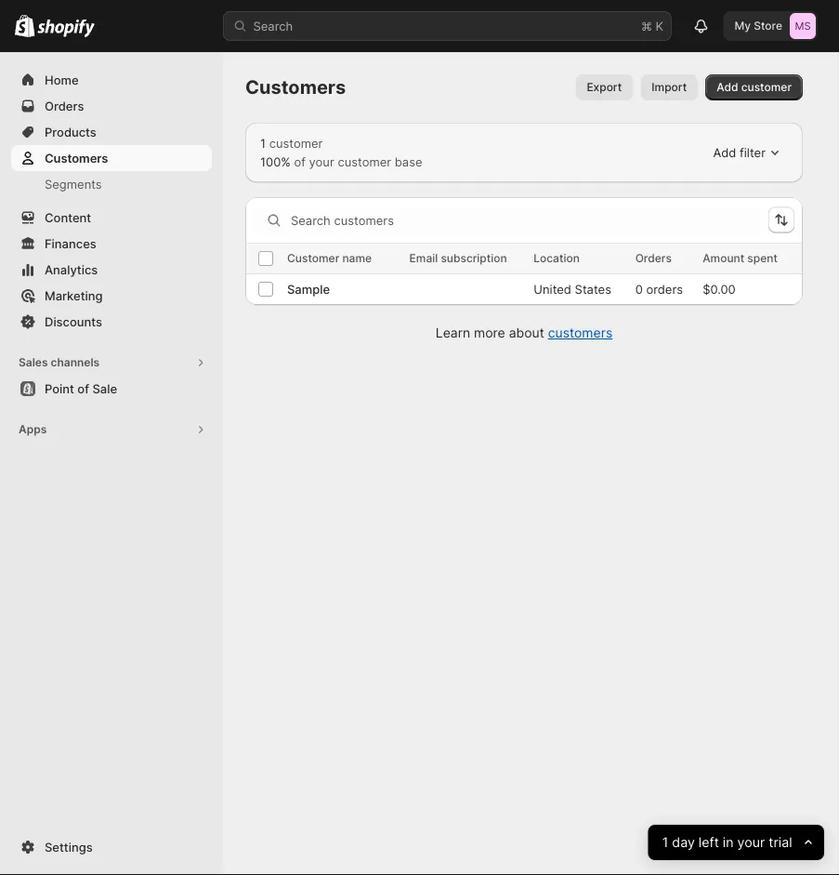 Task type: describe. For each thing, give the bounding box(es) containing it.
0 horizontal spatial shopify image
[[15, 15, 35, 37]]

customer for add
[[742, 80, 792, 94]]

$0.00
[[703, 282, 736, 296]]

1 customer 100% of your customer base
[[260, 136, 423, 169]]

1 for 1 day left in your trial
[[663, 835, 669, 851]]

⌘
[[642, 19, 653, 33]]

k
[[656, 19, 664, 33]]

in
[[724, 835, 735, 851]]

products link
[[11, 119, 212, 145]]

import
[[652, 80, 688, 94]]

customer
[[287, 252, 340, 265]]

name
[[343, 252, 372, 265]]

my store
[[735, 19, 783, 33]]

sales channels
[[19, 356, 100, 369]]

products
[[45, 125, 97, 139]]

your for trial
[[738, 835, 766, 851]]

discounts link
[[11, 309, 212, 335]]

orders
[[647, 282, 684, 296]]

analytics
[[45, 262, 98, 277]]

1 horizontal spatial shopify image
[[37, 19, 95, 38]]

customer name
[[287, 252, 372, 265]]

settings link
[[11, 834, 212, 860]]

add for add filter
[[714, 145, 737, 160]]

sales channels button
[[11, 350, 212, 376]]

apps
[[19, 423, 47, 436]]

1 day left in your trial
[[663, 835, 793, 851]]

day
[[673, 835, 696, 851]]

home link
[[11, 67, 212, 93]]

about
[[509, 325, 545, 341]]

sales
[[19, 356, 48, 369]]

1 for 1 customer 100% of your customer base
[[260, 136, 266, 150]]

states
[[575, 282, 612, 296]]

search
[[253, 19, 293, 33]]

sample
[[287, 282, 330, 296]]

export button
[[576, 74, 634, 100]]

segments
[[45, 177, 102, 191]]

100%
[[260, 154, 291, 169]]

point of sale link
[[11, 376, 212, 402]]

base
[[395, 154, 423, 169]]

content link
[[11, 205, 212, 231]]

home
[[45, 73, 79, 87]]

email
[[410, 252, 438, 265]]

amount spent
[[703, 252, 778, 265]]

point of sale
[[45, 381, 117, 396]]

learn
[[436, 325, 471, 341]]

0 orders
[[636, 282, 684, 296]]

0
[[636, 282, 643, 296]]

1 vertical spatial customers
[[45, 151, 108, 165]]

add customer
[[717, 80, 792, 94]]

amount
[[703, 252, 745, 265]]



Task type: vqa. For each thing, say whether or not it's contained in the screenshot.
Online Store icon
no



Task type: locate. For each thing, give the bounding box(es) containing it.
your inside 1 customer 100% of your customer base
[[309, 154, 335, 169]]

1 horizontal spatial customers
[[246, 76, 346, 99]]

1 horizontal spatial customer
[[338, 154, 392, 169]]

of inside 1 customer 100% of your customer base
[[294, 154, 306, 169]]

1 vertical spatial of
[[77, 381, 89, 396]]

sale
[[92, 381, 117, 396]]

of
[[294, 154, 306, 169], [77, 381, 89, 396]]

1 inside dropdown button
[[663, 835, 669, 851]]

my store image
[[791, 13, 817, 39]]

marketing
[[45, 288, 103, 303]]

your inside dropdown button
[[738, 835, 766, 851]]

0 horizontal spatial 1
[[260, 136, 266, 150]]

spent
[[748, 252, 778, 265]]

add filter
[[714, 145, 766, 160]]

my
[[735, 19, 752, 33]]

customers link
[[11, 145, 212, 171]]

1 horizontal spatial orders
[[636, 252, 672, 265]]

1 horizontal spatial of
[[294, 154, 306, 169]]

1 left day
[[663, 835, 669, 851]]

add
[[717, 80, 739, 94], [714, 145, 737, 160]]

0 vertical spatial orders
[[45, 99, 84, 113]]

0 vertical spatial customers
[[246, 76, 346, 99]]

1 horizontal spatial 1
[[663, 835, 669, 851]]

0 horizontal spatial orders
[[45, 99, 84, 113]]

orders link
[[11, 93, 212, 119]]

your right in on the right of the page
[[738, 835, 766, 851]]

1 day left in your trial button
[[649, 825, 825, 860]]

1 up 100%
[[260, 136, 266, 150]]

1 vertical spatial customer
[[269, 136, 323, 150]]

your
[[309, 154, 335, 169], [738, 835, 766, 851]]

⌘ k
[[642, 19, 664, 33]]

0 vertical spatial add
[[717, 80, 739, 94]]

2 vertical spatial customer
[[338, 154, 392, 169]]

location
[[534, 252, 580, 265]]

1 inside 1 customer 100% of your customer base
[[260, 136, 266, 150]]

of inside button
[[77, 381, 89, 396]]

customers up segments
[[45, 151, 108, 165]]

channels
[[51, 356, 100, 369]]

0 vertical spatial 1
[[260, 136, 266, 150]]

add for add customer
[[717, 80, 739, 94]]

1 vertical spatial your
[[738, 835, 766, 851]]

learn more about customers
[[436, 325, 613, 341]]

discounts
[[45, 314, 102, 329]]

add customer button
[[706, 74, 804, 100]]

point
[[45, 381, 74, 396]]

add right 'import'
[[717, 80, 739, 94]]

subscription
[[441, 252, 507, 265]]

point of sale button
[[0, 376, 223, 402]]

analytics link
[[11, 257, 212, 283]]

Search customers text field
[[291, 206, 762, 235]]

1 vertical spatial add
[[714, 145, 737, 160]]

1 horizontal spatial your
[[738, 835, 766, 851]]

left
[[699, 835, 720, 851]]

settings
[[45, 840, 93, 854]]

your right 100%
[[309, 154, 335, 169]]

of right 100%
[[294, 154, 306, 169]]

export
[[587, 80, 622, 94]]

sample link
[[287, 280, 330, 299]]

0 vertical spatial of
[[294, 154, 306, 169]]

orders down home on the top left of the page
[[45, 99, 84, 113]]

shopify image
[[15, 15, 35, 37], [37, 19, 95, 38]]

email subscription
[[410, 252, 507, 265]]

import button
[[641, 74, 699, 100]]

add left filter
[[714, 145, 737, 160]]

trial
[[770, 835, 793, 851]]

customer for 1
[[269, 136, 323, 150]]

0 horizontal spatial of
[[77, 381, 89, 396]]

customer up 100%
[[269, 136, 323, 150]]

marketing link
[[11, 283, 212, 309]]

customer left base
[[338, 154, 392, 169]]

of left sale
[[77, 381, 89, 396]]

add filter button
[[706, 140, 789, 166]]

customer down store on the top
[[742, 80, 792, 94]]

orders up 0 orders at the top right of the page
[[636, 252, 672, 265]]

united
[[534, 282, 572, 296]]

segments link
[[11, 171, 212, 197]]

0 horizontal spatial customers
[[45, 151, 108, 165]]

content
[[45, 210, 91, 225]]

customers
[[548, 325, 613, 341]]

1 vertical spatial 1
[[663, 835, 669, 851]]

0 vertical spatial customer
[[742, 80, 792, 94]]

customer
[[742, 80, 792, 94], [269, 136, 323, 150], [338, 154, 392, 169]]

customers down search
[[246, 76, 346, 99]]

customers
[[246, 76, 346, 99], [45, 151, 108, 165]]

finances link
[[11, 231, 212, 257]]

orders
[[45, 99, 84, 113], [636, 252, 672, 265]]

customers link
[[548, 325, 613, 341]]

finances
[[45, 236, 97, 251]]

customer inside button
[[742, 80, 792, 94]]

apps button
[[11, 417, 212, 443]]

2 horizontal spatial customer
[[742, 80, 792, 94]]

your for customer
[[309, 154, 335, 169]]

filter
[[740, 145, 766, 160]]

more
[[474, 325, 506, 341]]

0 vertical spatial your
[[309, 154, 335, 169]]

0 horizontal spatial customer
[[269, 136, 323, 150]]

0 horizontal spatial your
[[309, 154, 335, 169]]

store
[[754, 19, 783, 33]]

1 vertical spatial orders
[[636, 252, 672, 265]]

united states
[[534, 282, 612, 296]]

1
[[260, 136, 266, 150], [663, 835, 669, 851]]



